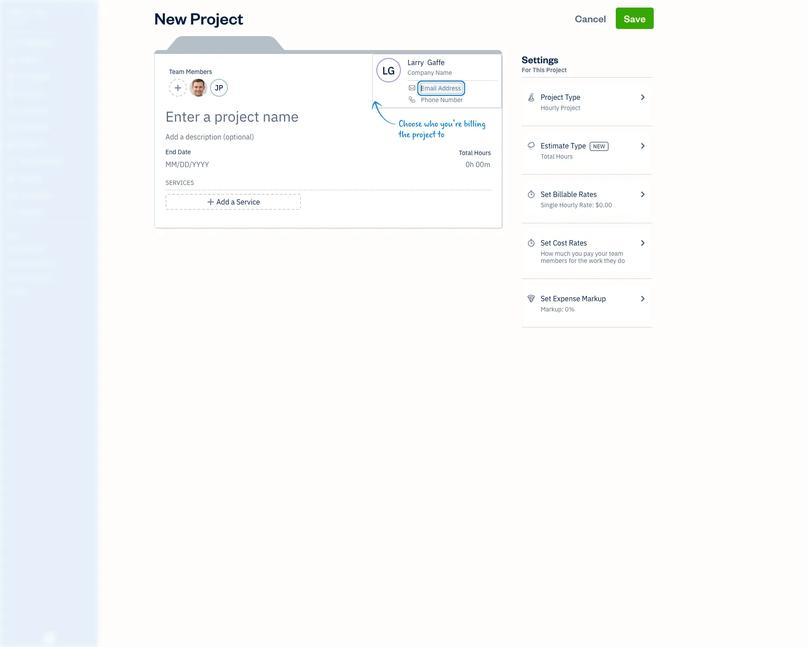 Task type: vqa. For each thing, say whether or not it's contained in the screenshot.
Project Name text field
yes



Task type: locate. For each thing, give the bounding box(es) containing it.
0 vertical spatial hourly
[[541, 104, 560, 112]]

1 horizontal spatial the
[[579, 257, 588, 265]]

1 set from the top
[[541, 190, 552, 199]]

set
[[541, 190, 552, 199], [541, 239, 552, 248], [541, 295, 552, 303]]

2 chevronright image from the top
[[639, 141, 647, 151]]

project
[[413, 130, 436, 140]]

you're
[[441, 119, 462, 129]]

total hours
[[459, 149, 491, 157], [541, 153, 573, 161]]

0 vertical spatial chevronright image
[[639, 189, 647, 200]]

set up markup: on the right top of the page
[[541, 295, 552, 303]]

this
[[533, 66, 545, 74]]

Project Description text field
[[166, 132, 411, 142]]

2 vertical spatial chevronright image
[[639, 294, 647, 304]]

items and services image
[[7, 260, 96, 267]]

hours
[[475, 149, 491, 157], [556, 153, 573, 161]]

total up hourly budget text field
[[459, 149, 473, 157]]

turtle inc owner
[[7, 8, 47, 25]]

bank connections image
[[7, 274, 96, 281]]

hourly down set billable rates
[[560, 201, 578, 209]]

set for set expense markup
[[541, 295, 552, 303]]

total hours up hourly budget text field
[[459, 149, 491, 157]]

set up single
[[541, 190, 552, 199]]

project
[[190, 8, 244, 29], [547, 66, 567, 74], [541, 93, 564, 102], [561, 104, 581, 112]]

3 set from the top
[[541, 295, 552, 303]]

set up the how
[[541, 239, 552, 248]]

hours up hourly budget text field
[[475, 149, 491, 157]]

new
[[594, 143, 606, 150]]

3 chevronright image from the top
[[639, 294, 647, 304]]

single
[[541, 201, 558, 209]]

0 horizontal spatial hourly
[[541, 104, 560, 112]]

cost
[[553, 239, 568, 248]]

the right for
[[579, 257, 588, 265]]

total hours down estimate
[[541, 153, 573, 161]]

1 vertical spatial chevronright image
[[639, 141, 647, 151]]

0 vertical spatial chevronright image
[[639, 92, 647, 103]]

expense
[[553, 295, 581, 303]]

0%
[[565, 306, 575, 314]]

total
[[459, 149, 473, 157], [541, 153, 555, 161]]

for
[[569, 257, 577, 265]]

0 vertical spatial set
[[541, 190, 552, 199]]

0 vertical spatial rates
[[579, 190, 597, 199]]

jp
[[215, 83, 223, 92]]

report image
[[6, 208, 17, 217]]

1 vertical spatial the
[[579, 257, 588, 265]]

the down choose
[[399, 130, 410, 140]]

markup
[[582, 295, 606, 303]]

hours down estimate type on the right top of the page
[[556, 153, 573, 161]]

end
[[166, 148, 176, 156]]

0 horizontal spatial hours
[[475, 149, 491, 157]]

the inside the choose who you're billing the project to
[[399, 130, 410, 140]]

rates for set cost rates
[[569, 239, 588, 248]]

rates up rate
[[579, 190, 597, 199]]

timetracking image
[[527, 238, 536, 249]]

type for estimate type
[[571, 141, 586, 150]]

payment image
[[6, 107, 17, 116]]

1 vertical spatial chevronright image
[[639, 238, 647, 249]]

they
[[604, 257, 617, 265]]

Last Name text field
[[428, 58, 446, 67]]

to
[[438, 130, 445, 140]]

1 vertical spatial type
[[571, 141, 586, 150]]

Project Name text field
[[166, 108, 411, 125]]

1 horizontal spatial hourly
[[560, 201, 578, 209]]

the
[[399, 130, 410, 140], [579, 257, 588, 265]]

set billable rates
[[541, 190, 597, 199]]

1 vertical spatial set
[[541, 239, 552, 248]]

End date in  format text field
[[166, 160, 274, 169]]

0 vertical spatial the
[[399, 130, 410, 140]]

save button
[[616, 8, 654, 29]]

lg
[[383, 63, 395, 77]]

hourly
[[541, 104, 560, 112], [560, 201, 578, 209]]

billable
[[553, 190, 577, 199]]

type
[[565, 93, 581, 102], [571, 141, 586, 150]]

rate
[[580, 201, 593, 209]]

rates
[[579, 190, 597, 199], [569, 239, 588, 248]]

estimates image
[[527, 141, 536, 151]]

1 vertical spatial rates
[[569, 239, 588, 248]]

1 horizontal spatial total hours
[[541, 153, 573, 161]]

2 vertical spatial set
[[541, 295, 552, 303]]

0 horizontal spatial total
[[459, 149, 473, 157]]

members
[[541, 257, 568, 265]]

1 vertical spatial hourly
[[560, 201, 578, 209]]

add team member image
[[174, 83, 182, 93]]

set expense markup
[[541, 295, 606, 303]]

inc
[[34, 8, 47, 17]]

type for project type
[[565, 93, 581, 102]]

1 chevronright image from the top
[[639, 189, 647, 200]]

:
[[593, 201, 594, 209]]

service
[[237, 198, 260, 207]]

owner
[[7, 18, 24, 25]]

set cost rates
[[541, 239, 588, 248]]

chevronright image
[[639, 189, 647, 200], [639, 238, 647, 249]]

project image
[[6, 141, 17, 150]]

money image
[[6, 174, 17, 183]]

services
[[166, 179, 194, 187]]

team
[[169, 68, 185, 76]]

who
[[424, 119, 438, 129]]

0 horizontal spatial the
[[399, 130, 410, 140]]

type up hourly project
[[565, 93, 581, 102]]

single hourly rate : $0.00
[[541, 201, 613, 209]]

2 chevronright image from the top
[[639, 238, 647, 249]]

new
[[154, 8, 187, 29]]

type left new
[[571, 141, 586, 150]]

hourly down project type
[[541, 104, 560, 112]]

2 set from the top
[[541, 239, 552, 248]]

apps image
[[7, 231, 96, 238]]

1 chevronright image from the top
[[639, 92, 647, 103]]

members
[[186, 68, 212, 76]]

expenses image
[[527, 294, 536, 304]]

chevronright image
[[639, 92, 647, 103], [639, 141, 647, 151], [639, 294, 647, 304]]

rates up you
[[569, 239, 588, 248]]

0 vertical spatial type
[[565, 93, 581, 102]]

total down estimate
[[541, 153, 555, 161]]

client image
[[6, 56, 17, 65]]



Task type: describe. For each thing, give the bounding box(es) containing it.
chevronright image for set expense markup
[[639, 294, 647, 304]]

chevronright image for estimate type
[[639, 141, 647, 151]]

add
[[217, 198, 229, 207]]

much
[[555, 250, 571, 258]]

turtle
[[7, 8, 33, 17]]

envelope image
[[408, 84, 417, 91]]

chevronright image for set cost rates
[[639, 238, 647, 249]]

1 horizontal spatial hours
[[556, 153, 573, 161]]

how
[[541, 250, 554, 258]]

timetracking image
[[527, 189, 536, 200]]

phone image
[[408, 96, 417, 103]]

end date
[[166, 148, 191, 156]]

timer image
[[6, 158, 17, 166]]

pay
[[584, 250, 594, 258]]

set for set cost rates
[[541, 239, 552, 248]]

cancel
[[575, 12, 607, 25]]

freshbooks image
[[42, 634, 56, 644]]

$0.00
[[596, 201, 613, 209]]

add a service button
[[166, 194, 301, 210]]

First Name text field
[[408, 58, 424, 67]]

settings image
[[7, 288, 96, 295]]

team members image
[[7, 245, 96, 253]]

main element
[[0, 0, 120, 648]]

estimate
[[541, 141, 569, 150]]

settings for this project
[[522, 53, 567, 74]]

hourly project
[[541, 104, 581, 112]]

work
[[589, 257, 603, 265]]

do
[[618, 257, 625, 265]]

1 horizontal spatial total
[[541, 153, 555, 161]]

your
[[596, 250, 608, 258]]

Hourly Budget text field
[[466, 160, 491, 169]]

Email Address text field
[[421, 84, 462, 92]]

markup: 0%
[[541, 306, 575, 314]]

markup:
[[541, 306, 564, 314]]

settings
[[522, 53, 559, 66]]

chevronright image for set billable rates
[[639, 189, 647, 200]]

team members
[[169, 68, 212, 76]]

expense image
[[6, 124, 17, 133]]

projects image
[[527, 92, 536, 103]]

estimate type
[[541, 141, 586, 150]]

team
[[609, 250, 624, 258]]

chart image
[[6, 191, 17, 200]]

cancel button
[[567, 8, 615, 29]]

0 horizontal spatial total hours
[[459, 149, 491, 157]]

invoice image
[[6, 90, 17, 99]]

Company Name text field
[[408, 69, 453, 77]]

a
[[231, 198, 235, 207]]

rates for set billable rates
[[579, 190, 597, 199]]

estimate image
[[6, 73, 17, 82]]

Phone Number text field
[[421, 96, 464, 104]]

you
[[572, 250, 583, 258]]

save
[[624, 12, 646, 25]]

add a service
[[217, 198, 260, 207]]

chevronright image for project type
[[639, 92, 647, 103]]

choose who you're billing the project to
[[399, 119, 486, 140]]

billing
[[464, 119, 486, 129]]

choose
[[399, 119, 422, 129]]

plus image
[[207, 197, 215, 208]]

date
[[178, 148, 191, 156]]

project type
[[541, 93, 581, 102]]

the inside how much you pay your team members for the work they do
[[579, 257, 588, 265]]

dashboard image
[[6, 39, 17, 48]]

project inside settings for this project
[[547, 66, 567, 74]]

set for set billable rates
[[541, 190, 552, 199]]

how much you pay your team members for the work they do
[[541, 250, 625, 265]]

new project
[[154, 8, 244, 29]]

for
[[522, 66, 532, 74]]



